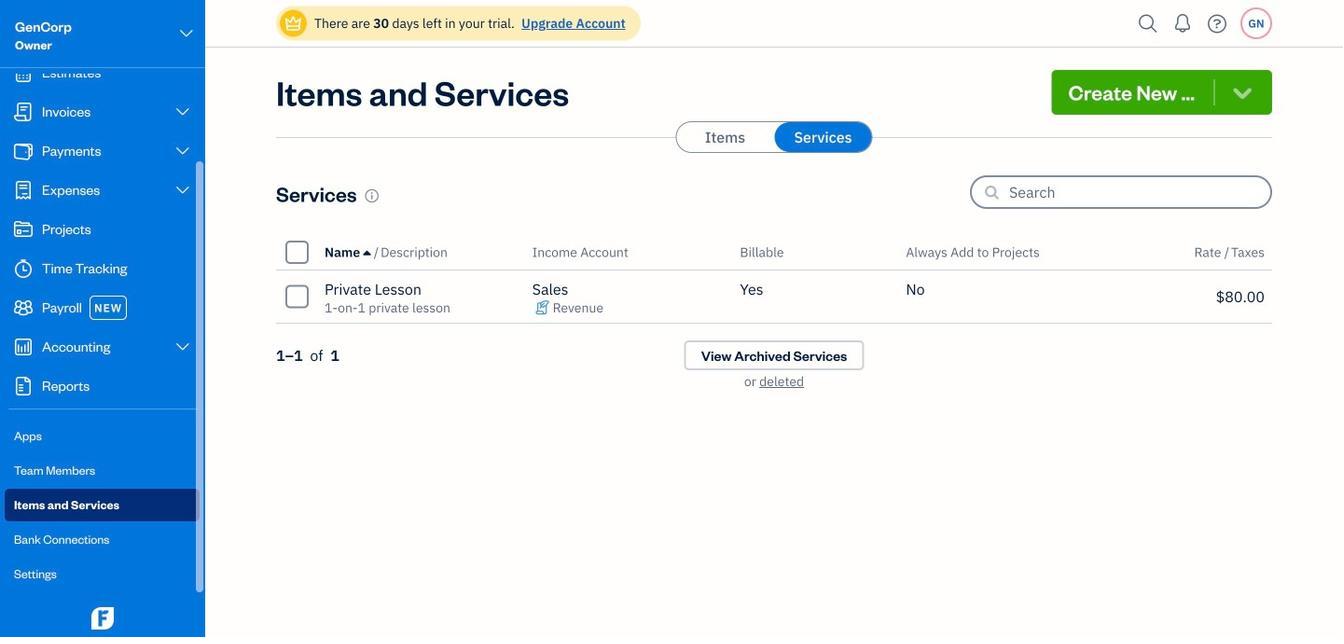Task type: vqa. For each thing, say whether or not it's contained in the screenshot.
Search image
yes



Task type: locate. For each thing, give the bounding box(es) containing it.
info image
[[364, 188, 379, 203]]

report image
[[12, 377, 35, 395]]

expense image
[[12, 181, 35, 200]]

chevron large down image
[[178, 22, 195, 45], [174, 144, 191, 159]]

2 chevron large down image from the top
[[174, 183, 191, 198]]

0 vertical spatial chevron large down image
[[178, 22, 195, 45]]

1 chevron large down image from the top
[[174, 104, 191, 119]]

search image
[[1133, 10, 1163, 38]]

chevron large down image for the chart image
[[174, 340, 191, 354]]

chevron large down image for expense image
[[174, 183, 191, 198]]

1 vertical spatial chevron large down image
[[174, 183, 191, 198]]

freshbooks image
[[88, 607, 118, 630]]

chevron large down image
[[174, 104, 191, 119], [174, 183, 191, 198], [174, 340, 191, 354]]

main element
[[0, 0, 252, 637]]

crown image
[[284, 14, 303, 33]]

0 vertical spatial chevron large down image
[[174, 104, 191, 119]]

2 vertical spatial chevron large down image
[[174, 340, 191, 354]]

timer image
[[12, 259, 35, 278]]

estimate image
[[12, 63, 35, 82]]

3 chevron large down image from the top
[[174, 340, 191, 354]]



Task type: describe. For each thing, give the bounding box(es) containing it.
go to help image
[[1202, 10, 1232, 38]]

team image
[[12, 298, 35, 317]]

project image
[[12, 220, 35, 239]]

caretup image
[[363, 245, 371, 260]]

payment image
[[12, 142, 35, 160]]

chart image
[[12, 338, 35, 356]]

Search text field
[[1009, 177, 1270, 207]]

1 vertical spatial chevron large down image
[[174, 144, 191, 159]]

chevrondown image
[[1230, 79, 1255, 105]]

invoice image
[[12, 103, 35, 121]]

chevron large down image for the invoice icon
[[174, 104, 191, 119]]

notifications image
[[1168, 5, 1198, 42]]



